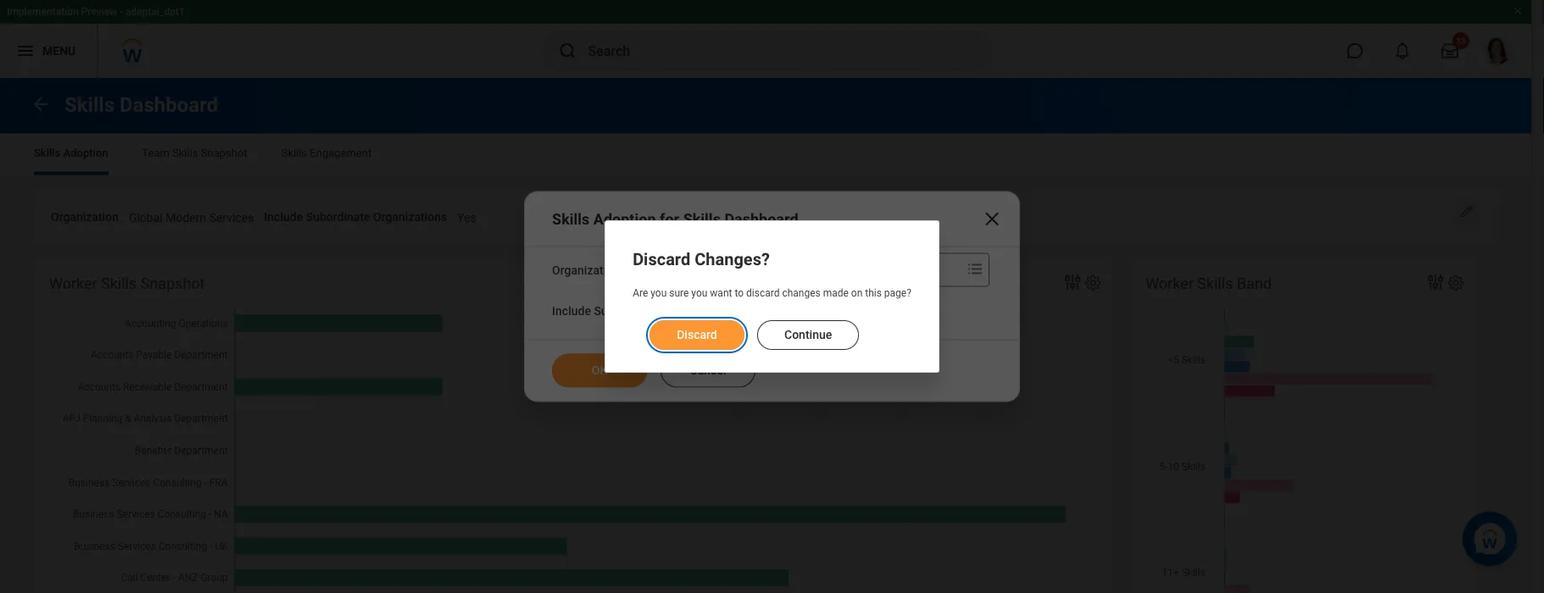 Task type: vqa. For each thing, say whether or not it's contained in the screenshot.
Skills Dashboard
yes



Task type: describe. For each thing, give the bounding box(es) containing it.
made
[[823, 287, 849, 299]]

dashboard inside "skills dashboard" main content
[[120, 93, 218, 117]]

are you sure you want to discard changes made on this page?
[[633, 287, 911, 299]]

x small image
[[761, 262, 778, 279]]

adoption for skills adoption
[[63, 147, 108, 159]]

include subordinate organizations inside "skills dashboard" main content
[[264, 210, 447, 224]]

include subordinate organizations element
[[457, 200, 476, 231]]

organizations inside "skills dashboard" main content
[[373, 210, 447, 224]]

region inside discard changes? dialog
[[633, 307, 911, 352]]

adeptai_dpt1
[[126, 6, 185, 18]]

global
[[129, 211, 163, 225]]

are
[[633, 287, 648, 299]]

services
[[209, 211, 254, 225]]

tab list inside "skills dashboard" main content
[[17, 134, 1514, 175]]

on
[[851, 287, 863, 299]]

snapshot for worker skills snapshot
[[141, 275, 205, 293]]

organization inside "skills adoption for skills dashboard" dialog
[[552, 263, 620, 277]]

subordinate inside "skills dashboard" main content
[[306, 210, 370, 224]]

worker for worker skills band
[[1146, 275, 1194, 293]]

include subordinate organizations inside "skills adoption for skills dashboard" dialog
[[552, 304, 735, 318]]

changes
[[782, 287, 821, 299]]

worker for worker skills snapshot
[[49, 275, 97, 293]]

implementation preview -   adeptai_dpt1 banner
[[0, 0, 1531, 78]]

prompts image
[[965, 259, 985, 279]]

profile logan mcneil element
[[1474, 32, 1521, 70]]

edit image
[[1458, 203, 1475, 220]]

previous page image
[[31, 94, 51, 114]]

worker skills band element
[[1130, 259, 1476, 594]]

x image
[[982, 209, 1002, 229]]

worker skills snapshot element
[[34, 259, 1113, 594]]

for
[[660, 210, 679, 228]]

page?
[[884, 287, 911, 299]]

snapshot for team skills snapshot
[[201, 147, 247, 159]]

discard for discard
[[677, 328, 717, 342]]

implementation
[[7, 6, 79, 18]]

discard changes?
[[633, 249, 770, 269]]

global modern services
[[129, 211, 254, 225]]

skills adoption for skills dashboard dialog
[[524, 191, 1020, 402]]

Yes text field
[[457, 201, 476, 230]]

include inside "skills dashboard" main content
[[264, 210, 303, 224]]

1 you from the left
[[651, 287, 667, 299]]

skills dashboard
[[64, 93, 218, 117]]

discard
[[746, 287, 780, 299]]

worker skills snapshot
[[49, 275, 205, 293]]

worker skills band
[[1146, 275, 1272, 293]]

adoption for skills adoption for skills dashboard
[[593, 210, 656, 228]]

close environment banner image
[[1513, 6, 1523, 16]]

modern
[[165, 211, 206, 225]]



Task type: locate. For each thing, give the bounding box(es) containing it.
region containing discard
[[633, 307, 911, 352]]

organizations up discard button
[[661, 304, 735, 318]]

organizations inside "skills adoption for skills dashboard" dialog
[[661, 304, 735, 318]]

organizations left yes on the top
[[373, 210, 447, 224]]

to
[[735, 287, 744, 299]]

0 horizontal spatial subordinate
[[306, 210, 370, 224]]

0 vertical spatial include subordinate organizations
[[264, 210, 447, 224]]

discard down sure
[[677, 328, 717, 342]]

organization inside "skills dashboard" main content
[[51, 210, 119, 224]]

0 vertical spatial adoption
[[63, 147, 108, 159]]

discard inside button
[[677, 328, 717, 342]]

dashboard inside "skills adoption for skills dashboard" dialog
[[724, 210, 798, 228]]

1 vertical spatial organizations
[[661, 304, 735, 318]]

0 vertical spatial dashboard
[[120, 93, 218, 117]]

skills adoption for skills dashboard
[[552, 210, 798, 228]]

search image
[[557, 41, 578, 61]]

discard
[[633, 249, 690, 269], [677, 328, 717, 342]]

-
[[120, 6, 123, 18]]

0 vertical spatial include
[[264, 210, 303, 224]]

discard for discard changes?
[[633, 249, 690, 269]]

adoption left for
[[593, 210, 656, 228]]

discard up sure
[[633, 249, 690, 269]]

skills adoption
[[34, 147, 108, 159]]

1 vertical spatial discard
[[677, 328, 717, 342]]

0 horizontal spatial organizations
[[373, 210, 447, 224]]

0 horizontal spatial adoption
[[63, 147, 108, 159]]

worker
[[49, 275, 97, 293], [1146, 275, 1194, 293]]

team
[[142, 147, 170, 159]]

want
[[710, 287, 732, 299]]

skills engagement
[[281, 147, 372, 159]]

discard button
[[650, 321, 745, 350]]

discard changes? dialog
[[605, 220, 939, 373]]

0 horizontal spatial you
[[651, 287, 667, 299]]

organization
[[51, 210, 119, 224], [552, 263, 620, 277]]

0 horizontal spatial worker
[[49, 275, 97, 293]]

0 vertical spatial organizations
[[373, 210, 447, 224]]

you
[[651, 287, 667, 299], [691, 287, 707, 299]]

1 vertical spatial snapshot
[[141, 275, 205, 293]]

0 horizontal spatial include
[[264, 210, 303, 224]]

organization element
[[129, 200, 254, 231]]

0 vertical spatial subordinate
[[306, 210, 370, 224]]

notifications large image
[[1394, 42, 1411, 59]]

dashboard up changes?
[[724, 210, 798, 228]]

continue button
[[757, 321, 859, 350]]

continue
[[784, 328, 832, 342]]

1 worker from the left
[[49, 275, 97, 293]]

subordinate down engagement
[[306, 210, 370, 224]]

you right sure
[[691, 287, 707, 299]]

inbox large image
[[1441, 42, 1458, 59]]

tab list
[[17, 134, 1514, 175]]

tab list containing skills adoption
[[17, 134, 1514, 175]]

1 vertical spatial include subordinate organizations
[[552, 304, 735, 318]]

1 horizontal spatial subordinate
[[594, 304, 658, 318]]

region
[[633, 307, 911, 352]]

include subordinate organizations down are
[[552, 304, 735, 318]]

engagement
[[310, 147, 372, 159]]

check small image
[[749, 300, 770, 320]]

include
[[264, 210, 303, 224], [552, 304, 591, 318]]

band
[[1237, 275, 1272, 293]]

0 horizontal spatial organization
[[51, 210, 119, 224]]

yes
[[457, 211, 476, 225]]

0 vertical spatial organization
[[51, 210, 119, 224]]

0 horizontal spatial include subordinate organizations
[[264, 210, 447, 224]]

this
[[865, 287, 882, 299]]

dashboard up team on the left top of page
[[120, 93, 218, 117]]

global modern services, press delete to clear value. option
[[758, 260, 933, 280]]

adoption left team on the left top of page
[[63, 147, 108, 159]]

1 horizontal spatial include
[[552, 304, 591, 318]]

preview
[[81, 6, 117, 18]]

changes?
[[695, 249, 770, 269]]

team skills snapshot
[[142, 147, 247, 159]]

1 vertical spatial adoption
[[593, 210, 656, 228]]

implementation preview -   adeptai_dpt1
[[7, 6, 185, 18]]

1 vertical spatial subordinate
[[594, 304, 658, 318]]

snapshot inside tab list
[[201, 147, 247, 159]]

include subordinate organizations
[[264, 210, 447, 224], [552, 304, 735, 318]]

1 horizontal spatial organizations
[[661, 304, 735, 318]]

2 worker from the left
[[1146, 275, 1194, 293]]

1 horizontal spatial adoption
[[593, 210, 656, 228]]

1 horizontal spatial you
[[691, 287, 707, 299]]

subordinate inside "skills adoption for skills dashboard" dialog
[[594, 304, 658, 318]]

1 vertical spatial dashboard
[[724, 210, 798, 228]]

adoption inside dialog
[[593, 210, 656, 228]]

skills dashboard main content
[[0, 78, 1531, 594]]

Global Modern Services text field
[[129, 201, 254, 230]]

snapshot
[[201, 147, 247, 159], [141, 275, 205, 293]]

snapshot up services at the top left
[[201, 147, 247, 159]]

0 horizontal spatial dashboard
[[120, 93, 218, 117]]

adoption
[[63, 147, 108, 159], [593, 210, 656, 228]]

subordinate down are
[[594, 304, 658, 318]]

1 horizontal spatial include subordinate organizations
[[552, 304, 735, 318]]

1 horizontal spatial worker
[[1146, 275, 1194, 293]]

1 horizontal spatial dashboard
[[724, 210, 798, 228]]

snapshot down modern
[[141, 275, 205, 293]]

include inside "skills adoption for skills dashboard" dialog
[[552, 304, 591, 318]]

you right are
[[651, 287, 667, 299]]

skills
[[64, 93, 114, 117], [34, 147, 60, 159], [172, 147, 198, 159], [281, 147, 307, 159], [552, 210, 590, 228], [683, 210, 721, 228], [101, 275, 137, 293], [1197, 275, 1233, 293]]

0 vertical spatial discard
[[633, 249, 690, 269]]

snapshot inside worker skills snapshot element
[[141, 275, 205, 293]]

sure
[[669, 287, 689, 299]]

dashboard
[[120, 93, 218, 117], [724, 210, 798, 228]]

1 vertical spatial organization
[[552, 263, 620, 277]]

adoption inside tab list
[[63, 147, 108, 159]]

1 horizontal spatial organization
[[552, 263, 620, 277]]

1 vertical spatial include
[[552, 304, 591, 318]]

0 vertical spatial snapshot
[[201, 147, 247, 159]]

subordinate
[[306, 210, 370, 224], [594, 304, 658, 318]]

2 you from the left
[[691, 287, 707, 299]]

include subordinate organizations down engagement
[[264, 210, 447, 224]]

organizations
[[373, 210, 447, 224], [661, 304, 735, 318]]



